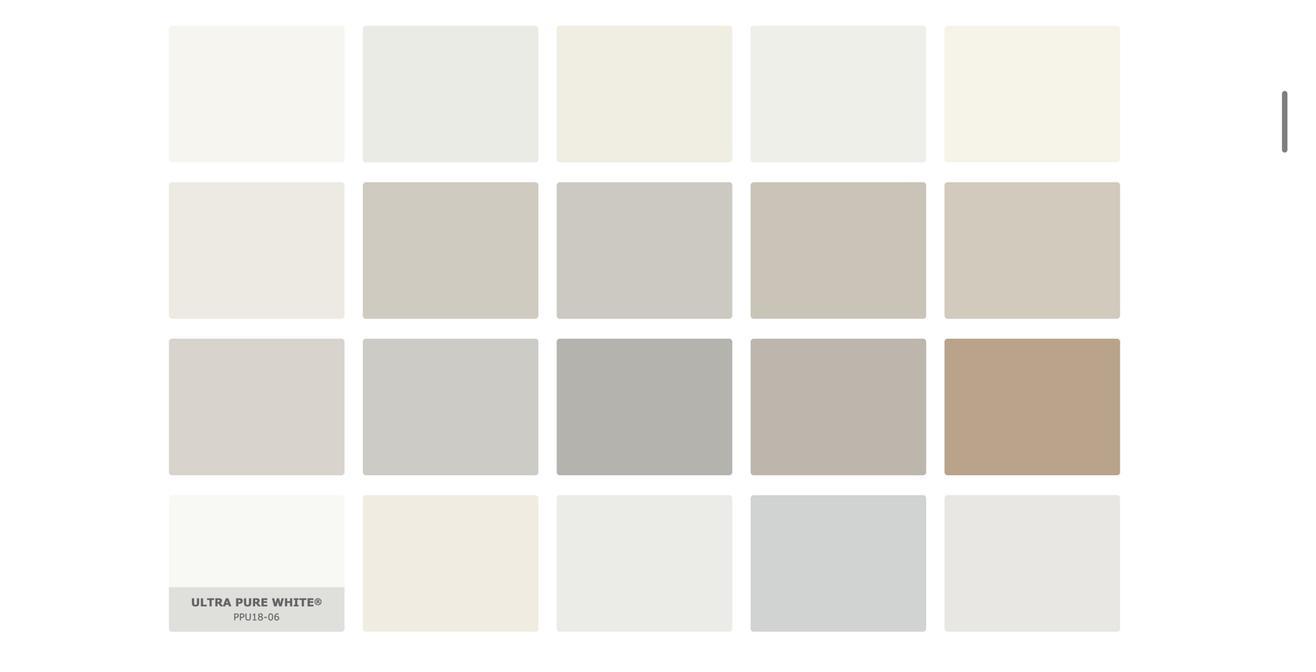 Task type: vqa. For each thing, say whether or not it's contained in the screenshot.
Color + Trends link
no



Task type: locate. For each thing, give the bounding box(es) containing it.
white
[[272, 595, 314, 609]]

ultra pure white ® ppu18-06
[[191, 595, 322, 622]]

pure
[[235, 595, 268, 609]]

ppu18-
[[233, 611, 268, 622]]



Task type: describe. For each thing, give the bounding box(es) containing it.
ultra
[[191, 595, 231, 609]]

®
[[314, 596, 322, 606]]

06
[[268, 611, 280, 622]]



